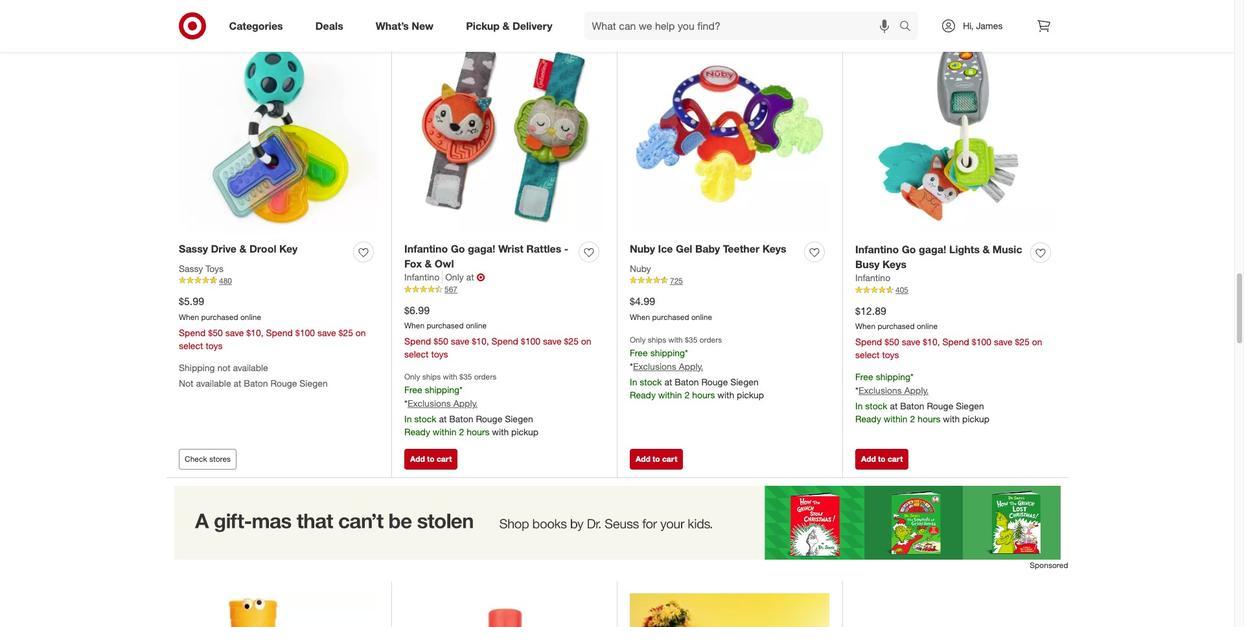 Task type: describe. For each thing, give the bounding box(es) containing it.
infantino go gaga! wrist rattles - fox & owl
[[404, 242, 569, 270]]

add to cart for $6.99
[[410, 454, 452, 464]]

toys for $12.89
[[882, 349, 899, 360]]

shipping inside free shipping * * exclusions apply. in stock at  baton rouge siegen ready within 2 hours with pickup
[[876, 371, 911, 382]]

go for &
[[451, 242, 465, 255]]

james
[[976, 20, 1003, 31]]

hi, james
[[963, 20, 1003, 31]]

$25 for sassy drive & drool key
[[339, 327, 353, 338]]

add to cart for $4.99
[[636, 454, 677, 464]]

to for $12.89
[[878, 454, 886, 464]]

nuby for nuby
[[630, 263, 651, 274]]

infantino for infantino only at ¬
[[404, 272, 440, 283]]

wrist
[[498, 242, 523, 255]]

hours for infantino go gaga! wrist rattles - fox & owl
[[467, 427, 490, 438]]

infantino only at ¬
[[404, 271, 485, 284]]

$4.99 when purchased online
[[630, 295, 712, 322]]

pickup & delivery link
[[455, 12, 569, 40]]

check
[[185, 454, 207, 464]]

& inside infantino go gaga! lights & music busy keys
[[983, 243, 990, 256]]

add for $12.89
[[861, 454, 876, 464]]

deals link
[[304, 12, 360, 40]]

hours inside free shipping * * exclusions apply. in stock at  baton rouge siegen ready within 2 hours with pickup
[[918, 413, 941, 424]]

search button
[[894, 12, 925, 43]]

at inside infantino only at ¬
[[466, 272, 474, 283]]

orders for $4.99
[[700, 335, 722, 344]]

when for $5.99
[[179, 312, 199, 322]]

advertisement region
[[166, 486, 1068, 560]]

shipping not available not available at baton rouge siegen
[[179, 362, 328, 389]]

busy
[[855, 258, 880, 271]]

add to cart button for $6.99
[[404, 449, 458, 470]]

ice
[[658, 242, 673, 255]]

sassy toys link
[[179, 262, 224, 275]]

2 for nuby ice gel baby teether keys
[[685, 389, 690, 400]]

725 link
[[630, 275, 830, 287]]

add for $6.99
[[410, 454, 425, 464]]

purchased for $6.99
[[427, 321, 464, 331]]

spend up shipping not available not available at baton rouge siegen
[[266, 327, 293, 338]]

categories
[[229, 19, 283, 32]]

725
[[670, 276, 683, 286]]

add for $4.99
[[636, 454, 650, 464]]

not
[[179, 378, 193, 389]]

sassy drive & drool key
[[179, 242, 298, 255]]

only ships with $35 orders free shipping * * exclusions apply. in stock at  baton rouge siegen ready within 2 hours with pickup for $4.99
[[630, 335, 764, 400]]

pickup for infantino go gaga! wrist rattles - fox & owl
[[511, 427, 539, 438]]

pickup & delivery
[[466, 19, 553, 32]]

sassy drive & drool key link
[[179, 242, 298, 256]]

lights
[[949, 243, 980, 256]]

nuby ice gel baby teether keys link
[[630, 242, 787, 256]]

keys inside "link"
[[763, 242, 787, 255]]

exclusions apply. button for nuby ice gel baby teether keys
[[633, 360, 703, 373]]

$50 for $12.89
[[885, 337, 899, 348]]

toys for $5.99
[[206, 340, 223, 351]]

spend down 567 link
[[492, 336, 518, 347]]

exclusions apply. button for infantino go gaga! wrist rattles - fox & owl
[[408, 397, 478, 410]]

when for $4.99
[[630, 312, 650, 322]]

add to cart button for $12.89
[[855, 449, 909, 470]]

when for $12.89
[[855, 322, 876, 331]]

pickup for nuby ice gel baby teether keys
[[737, 389, 764, 400]]

405
[[896, 285, 909, 295]]

ready inside free shipping * * exclusions apply. in stock at  baton rouge siegen ready within 2 hours with pickup
[[855, 413, 881, 424]]

check stores
[[185, 454, 231, 464]]

on for sassy drive & drool key
[[356, 327, 366, 338]]

1 horizontal spatial infantino link
[[855, 272, 891, 285]]

infantino go gaga! wrist rattles - fox & owl link
[[404, 242, 574, 271]]

stores
[[209, 454, 231, 464]]

nuby link
[[630, 262, 651, 275]]

at inside free shipping * * exclusions apply. in stock at  baton rouge siegen ready within 2 hours with pickup
[[890, 401, 898, 412]]

shipping
[[179, 362, 215, 373]]

$10, for $6.99
[[472, 336, 489, 347]]

infantino for infantino go gaga! wrist rattles - fox & owl
[[404, 242, 448, 255]]

categories link
[[218, 12, 299, 40]]

only ships with $35 orders free shipping * * exclusions apply. in stock at  baton rouge siegen ready within 2 hours with pickup for $6.99
[[404, 372, 539, 438]]

apply. inside free shipping * * exclusions apply. in stock at  baton rouge siegen ready within 2 hours with pickup
[[904, 385, 929, 396]]

only for nuby ice gel baby teether keys
[[630, 335, 646, 344]]

apply. for nuby ice gel baby teether keys
[[679, 361, 703, 372]]

in for nuby ice gel baby teether keys
[[630, 376, 637, 387]]

gaga! for lights
[[919, 243, 946, 256]]

480
[[219, 276, 232, 286]]

405 link
[[855, 285, 1056, 296]]

when for $6.99
[[404, 321, 425, 331]]

sassy for sassy drive & drool key
[[179, 242, 208, 255]]

2 inside free shipping * * exclusions apply. in stock at  baton rouge siegen ready within 2 hours with pickup
[[910, 413, 915, 424]]

purchased for $4.99
[[652, 312, 689, 322]]

free shipping * * exclusions apply. in stock at  baton rouge siegen ready within 2 hours with pickup
[[855, 371, 990, 424]]

hours for nuby ice gel baby teether keys
[[692, 389, 715, 400]]

sassy toys
[[179, 263, 224, 274]]

drive
[[211, 242, 237, 255]]

0 horizontal spatial infantino link
[[404, 271, 443, 284]]

new
[[412, 19, 434, 32]]

within for nuby ice gel baby teether keys
[[658, 389, 682, 400]]

key
[[279, 242, 298, 255]]

music
[[993, 243, 1022, 256]]

select for $6.99
[[404, 349, 429, 360]]

& right pickup
[[503, 19, 510, 32]]

only inside infantino only at ¬
[[445, 272, 464, 283]]

ready for infantino go gaga! wrist rattles - fox & owl
[[404, 427, 430, 438]]

exclusions for infantino go gaga! wrist rattles - fox & owl
[[408, 398, 451, 409]]

$5.99 when purchased online spend $50 save $10, spend $100 save $25 on select toys
[[179, 295, 366, 351]]

only for infantino go gaga! wrist rattles - fox & owl
[[404, 372, 420, 382]]

within inside free shipping * * exclusions apply. in stock at  baton rouge siegen ready within 2 hours with pickup
[[884, 413, 908, 424]]

check stores button
[[179, 449, 237, 470]]

baton inside shipping not available not available at baton rouge siegen
[[244, 378, 268, 389]]

delivery
[[513, 19, 553, 32]]

ready for nuby ice gel baby teether keys
[[630, 389, 656, 400]]

$4.99
[[630, 295, 655, 308]]

rattles
[[526, 242, 561, 255]]

online for $4.99
[[691, 312, 712, 322]]



Task type: locate. For each thing, give the bounding box(es) containing it.
exclusions
[[633, 361, 676, 372], [859, 385, 902, 396], [408, 398, 451, 409]]

1 horizontal spatial cart
[[662, 454, 677, 464]]

0 horizontal spatial $25
[[339, 327, 353, 338]]

when inside the $12.89 when purchased online spend $50 save $10, spend $100 save $25 on select toys
[[855, 322, 876, 331]]

select up shipping
[[179, 340, 203, 351]]

orders down "$6.99 when purchased online spend $50 save $10, spend $100 save $25 on select toys"
[[474, 372, 497, 382]]

0 vertical spatial within
[[658, 389, 682, 400]]

purchased for $12.89
[[878, 322, 915, 331]]

exclusions inside free shipping * * exclusions apply. in stock at  baton rouge siegen ready within 2 hours with pickup
[[859, 385, 902, 396]]

2 horizontal spatial apply.
[[904, 385, 929, 396]]

nuby up the "$4.99"
[[630, 263, 651, 274]]

1 vertical spatial orders
[[474, 372, 497, 382]]

-
[[564, 242, 569, 255]]

$10, up shipping not available not available at baton rouge siegen
[[246, 327, 263, 338]]

gaga! inside infantino go gaga! wrist rattles - fox & owl
[[468, 242, 495, 255]]

2 horizontal spatial cart
[[888, 454, 903, 464]]

2 horizontal spatial add
[[861, 454, 876, 464]]

infantino down "busy"
[[855, 272, 891, 283]]

add to cart button
[[404, 449, 458, 470], [630, 449, 683, 470], [855, 449, 909, 470]]

0 vertical spatial hours
[[692, 389, 715, 400]]

drool
[[249, 242, 276, 255]]

on inside $5.99 when purchased online spend $50 save $10, spend $100 save $25 on select toys
[[356, 327, 366, 338]]

exclusions apply. button
[[633, 360, 703, 373], [859, 384, 929, 397], [408, 397, 478, 410]]

0 vertical spatial sassy
[[179, 242, 208, 255]]

1 horizontal spatial go
[[902, 243, 916, 256]]

2 horizontal spatial only
[[630, 335, 646, 344]]

sassy drive & drool key image
[[179, 35, 378, 234], [179, 35, 378, 234]]

2 vertical spatial only
[[404, 372, 420, 382]]

1 horizontal spatial available
[[233, 362, 268, 373]]

2 horizontal spatial add to cart button
[[855, 449, 909, 470]]

ready
[[630, 389, 656, 400], [855, 413, 881, 424], [404, 427, 430, 438]]

0 horizontal spatial ready
[[404, 427, 430, 438]]

online
[[240, 312, 261, 322], [691, 312, 712, 322], [466, 321, 487, 331], [917, 322, 938, 331]]

2 horizontal spatial stock
[[865, 401, 888, 412]]

$50 for $6.99
[[434, 336, 448, 347]]

1 horizontal spatial ships
[[648, 335, 666, 344]]

0 vertical spatial keys
[[763, 242, 787, 255]]

when inside '$4.99 when purchased online'
[[630, 312, 650, 322]]

go for keys
[[902, 243, 916, 256]]

gaga! up ¬ at left top
[[468, 242, 495, 255]]

spend down $12.89
[[855, 337, 882, 348]]

$100 down 405 link
[[972, 337, 992, 348]]

1 horizontal spatial keys
[[883, 258, 907, 271]]

0 vertical spatial only
[[445, 272, 464, 283]]

1 horizontal spatial exclusions
[[633, 361, 676, 372]]

in
[[630, 376, 637, 387], [855, 401, 863, 412], [404, 414, 412, 425]]

when down $12.89
[[855, 322, 876, 331]]

free for infantino go gaga! wrist rattles - fox & owl
[[404, 385, 422, 396]]

3 add to cart button from the left
[[855, 449, 909, 470]]

2 horizontal spatial ready
[[855, 413, 881, 424]]

add to cart button for $4.99
[[630, 449, 683, 470]]

keys right teether
[[763, 242, 787, 255]]

nuby up nuby link
[[630, 242, 655, 255]]

go inside infantino go gaga! wrist rattles - fox & owl
[[451, 242, 465, 255]]

1 vertical spatial only
[[630, 335, 646, 344]]

0 horizontal spatial pickup
[[511, 427, 539, 438]]

$25 for infantino go gaga! wrist rattles - fox & owl
[[564, 336, 579, 347]]

1 horizontal spatial 2
[[685, 389, 690, 400]]

add to cart
[[410, 454, 452, 464], [636, 454, 677, 464], [861, 454, 903, 464]]

$35 for $6.99
[[460, 372, 472, 382]]

$50 for $5.99
[[208, 327, 223, 338]]

2 vertical spatial hours
[[467, 427, 490, 438]]

$10, down 567 link
[[472, 336, 489, 347]]

go up 405
[[902, 243, 916, 256]]

select
[[179, 340, 203, 351], [404, 349, 429, 360], [855, 349, 880, 360]]

to for $4.99
[[653, 454, 660, 464]]

sassy inside sassy toys link
[[179, 263, 203, 274]]

2 vertical spatial shipping
[[425, 385, 460, 396]]

ships for $4.99
[[648, 335, 666, 344]]

$100 for infantino go gaga! wrist rattles - fox & owl
[[521, 336, 541, 347]]

$35 down "$6.99 when purchased online spend $50 save $10, spend $100 save $25 on select toys"
[[460, 372, 472, 382]]

spend
[[179, 327, 206, 338], [266, 327, 293, 338], [404, 336, 431, 347], [492, 336, 518, 347], [855, 337, 882, 348], [943, 337, 969, 348]]

$25 for infantino go gaga! lights & music busy keys
[[1015, 337, 1030, 348]]

0 vertical spatial stock
[[640, 376, 662, 387]]

pickup
[[737, 389, 764, 400], [962, 413, 990, 424], [511, 427, 539, 438]]

on
[[356, 327, 366, 338], [581, 336, 591, 347], [1032, 337, 1043, 348]]

0 vertical spatial available
[[233, 362, 268, 373]]

$10, inside $5.99 when purchased online spend $50 save $10, spend $100 save $25 on select toys
[[246, 327, 263, 338]]

2
[[685, 389, 690, 400], [910, 413, 915, 424], [459, 427, 464, 438]]

2 vertical spatial pickup
[[511, 427, 539, 438]]

1 nuby from the top
[[630, 242, 655, 255]]

0 horizontal spatial hours
[[467, 427, 490, 438]]

1 horizontal spatial orders
[[700, 335, 722, 344]]

sassy stacks of circles ring stacker image
[[404, 594, 604, 627], [404, 594, 604, 627]]

infantino up "busy"
[[855, 243, 899, 256]]

rouge inside shipping not available not available at baton rouge siegen
[[271, 378, 297, 389]]

$100 down 567 link
[[521, 336, 541, 347]]

2 vertical spatial 2
[[459, 427, 464, 438]]

*
[[685, 347, 688, 358], [630, 361, 633, 372], [911, 371, 914, 382], [460, 385, 463, 396], [855, 385, 859, 396], [404, 398, 408, 409]]

purchased down $6.99
[[427, 321, 464, 331]]

online for $12.89
[[917, 322, 938, 331]]

to
[[427, 454, 435, 464], [653, 454, 660, 464], [878, 454, 886, 464]]

add
[[410, 454, 425, 464], [636, 454, 650, 464], [861, 454, 876, 464]]

0 vertical spatial orders
[[700, 335, 722, 344]]

only
[[445, 272, 464, 283], [630, 335, 646, 344], [404, 372, 420, 382]]

ships for $6.99
[[422, 372, 441, 382]]

shipping for nuby ice gel baby teether keys
[[650, 347, 685, 358]]

infantino go gaga! lights & music busy keys image
[[855, 35, 1056, 235], [855, 35, 1056, 235]]

purchased down $5.99
[[201, 312, 238, 322]]

owl
[[435, 257, 454, 270]]

1 vertical spatial keys
[[883, 258, 907, 271]]

cart for $6.99
[[437, 454, 452, 464]]

0 horizontal spatial cart
[[437, 454, 452, 464]]

0 horizontal spatial exclusions apply. button
[[408, 397, 478, 410]]

infantino link down fox
[[404, 271, 443, 284]]

in inside free shipping * * exclusions apply. in stock at  baton rouge siegen ready within 2 hours with pickup
[[855, 401, 863, 412]]

toys
[[206, 340, 223, 351], [431, 349, 448, 360], [882, 349, 899, 360]]

1 horizontal spatial shipping
[[650, 347, 685, 358]]

cart
[[437, 454, 452, 464], [662, 454, 677, 464], [888, 454, 903, 464]]

1 add to cart button from the left
[[404, 449, 458, 470]]

1 vertical spatial 2
[[910, 413, 915, 424]]

& right drive
[[239, 242, 247, 255]]

0 horizontal spatial to
[[427, 454, 435, 464]]

1 cart from the left
[[437, 454, 452, 464]]

gaga! for wrist
[[468, 242, 495, 255]]

& left music at the top
[[983, 243, 990, 256]]

1 horizontal spatial exclusions apply. button
[[633, 360, 703, 373]]

select inside $5.99 when purchased online spend $50 save $10, spend $100 save $25 on select toys
[[179, 340, 203, 351]]

select inside "$6.99 when purchased online spend $50 save $10, spend $100 save $25 on select toys"
[[404, 349, 429, 360]]

0 horizontal spatial shipping
[[425, 385, 460, 396]]

1 horizontal spatial ready
[[630, 389, 656, 400]]

$12.89 when purchased online spend $50 save $10, spend $100 save $25 on select toys
[[855, 304, 1043, 360]]

purchased inside $5.99 when purchased online spend $50 save $10, spend $100 save $25 on select toys
[[201, 312, 238, 322]]

3 cart from the left
[[888, 454, 903, 464]]

1 vertical spatial pickup
[[962, 413, 990, 424]]

0 vertical spatial apply.
[[679, 361, 703, 372]]

1 horizontal spatial $50
[[434, 336, 448, 347]]

nuby ice gel baby teether keys image
[[630, 35, 830, 234], [630, 35, 830, 234]]

& right fox
[[425, 257, 432, 270]]

1 add from the left
[[410, 454, 425, 464]]

online inside the $12.89 when purchased online spend $50 save $10, spend $100 save $25 on select toys
[[917, 322, 938, 331]]

1 horizontal spatial select
[[404, 349, 429, 360]]

$50 inside the $12.89 when purchased online spend $50 save $10, spend $100 save $25 on select toys
[[885, 337, 899, 348]]

2 horizontal spatial $10,
[[923, 337, 940, 348]]

1 sassy from the top
[[179, 242, 208, 255]]

toys inside $5.99 when purchased online spend $50 save $10, spend $100 save $25 on select toys
[[206, 340, 223, 351]]

2 cart from the left
[[662, 454, 677, 464]]

shipping for infantino go gaga! wrist rattles - fox & owl
[[425, 385, 460, 396]]

$25 inside $5.99 when purchased online spend $50 save $10, spend $100 save $25 on select toys
[[339, 327, 353, 338]]

0 horizontal spatial $10,
[[246, 327, 263, 338]]

on for infantino go gaga! wrist rattles - fox & owl
[[581, 336, 591, 347]]

1 horizontal spatial to
[[653, 454, 660, 464]]

infantino down fox
[[404, 272, 440, 283]]

exclusions for nuby ice gel baby teether keys
[[633, 361, 676, 372]]

nuby inside "link"
[[630, 242, 655, 255]]

orders for $6.99
[[474, 372, 497, 382]]

add to cart for $12.89
[[861, 454, 903, 464]]

with inside free shipping * * exclusions apply. in stock at  baton rouge siegen ready within 2 hours with pickup
[[943, 413, 960, 424]]

567
[[445, 285, 458, 294]]

$10, inside "$6.99 when purchased online spend $50 save $10, spend $100 save $25 on select toys"
[[472, 336, 489, 347]]

1 horizontal spatial $100
[[521, 336, 541, 347]]

2 nuby from the top
[[630, 263, 651, 274]]

select inside the $12.89 when purchased online spend $50 save $10, spend $100 save $25 on select toys
[[855, 349, 880, 360]]

0 horizontal spatial ships
[[422, 372, 441, 382]]

2 to from the left
[[653, 454, 660, 464]]

2 for infantino go gaga! wrist rattles - fox & owl
[[459, 427, 464, 438]]

when inside "$6.99 when purchased online spend $50 save $10, spend $100 save $25 on select toys"
[[404, 321, 425, 331]]

sponsored
[[1030, 560, 1068, 570]]

2 horizontal spatial to
[[878, 454, 886, 464]]

go inside infantino go gaga! lights & music busy keys
[[902, 243, 916, 256]]

2 horizontal spatial within
[[884, 413, 908, 424]]

stock inside free shipping * * exclusions apply. in stock at  baton rouge siegen ready within 2 hours with pickup
[[865, 401, 888, 412]]

purchased down $12.89
[[878, 322, 915, 331]]

¬
[[477, 271, 485, 284]]

select down $12.89
[[855, 349, 880, 360]]

keys
[[763, 242, 787, 255], [883, 258, 907, 271]]

&
[[503, 19, 510, 32], [239, 242, 247, 255], [983, 243, 990, 256], [425, 257, 432, 270]]

online inside $5.99 when purchased online spend $50 save $10, spend $100 save $25 on select toys
[[240, 312, 261, 322]]

stock
[[640, 376, 662, 387], [865, 401, 888, 412], [414, 414, 436, 425]]

online for $6.99
[[466, 321, 487, 331]]

sassy
[[179, 242, 208, 255], [179, 263, 203, 274]]

siegen inside shipping not available not available at baton rouge siegen
[[300, 378, 328, 389]]

what's new
[[376, 19, 434, 32]]

toys inside the $12.89 when purchased online spend $50 save $10, spend $100 save $25 on select toys
[[882, 349, 899, 360]]

pickup inside free shipping * * exclusions apply. in stock at  baton rouge siegen ready within 2 hours with pickup
[[962, 413, 990, 424]]

infantino inside infantino go gaga! wrist rattles - fox & owl
[[404, 242, 448, 255]]

$50 inside $5.99 when purchased online spend $50 save $10, spend $100 save $25 on select toys
[[208, 327, 223, 338]]

1 horizontal spatial on
[[581, 336, 591, 347]]

orders down '$4.99 when purchased online'
[[700, 335, 722, 344]]

$50 inside "$6.99 when purchased online spend $50 save $10, spend $100 save $25 on select toys"
[[434, 336, 448, 347]]

free
[[630, 347, 648, 358], [855, 371, 873, 382], [404, 385, 422, 396]]

1 horizontal spatial apply.
[[679, 361, 703, 372]]

go up owl
[[451, 242, 465, 255]]

gaga! left lights
[[919, 243, 946, 256]]

on inside "$6.99 when purchased online spend $50 save $10, spend $100 save $25 on select toys"
[[581, 336, 591, 347]]

2 add to cart button from the left
[[630, 449, 683, 470]]

select for $12.89
[[855, 349, 880, 360]]

select for $5.99
[[179, 340, 203, 351]]

0 horizontal spatial add to cart
[[410, 454, 452, 464]]

nuby ice gel baby teether keys
[[630, 242, 787, 255]]

1 vertical spatial sassy
[[179, 263, 203, 274]]

1 add to cart from the left
[[410, 454, 452, 464]]

select down $6.99
[[404, 349, 429, 360]]

infantino inside infantino only at ¬
[[404, 272, 440, 283]]

$100 for sassy drive & drool key
[[295, 327, 315, 338]]

1 to from the left
[[427, 454, 435, 464]]

1 vertical spatial free
[[855, 371, 873, 382]]

2 horizontal spatial add to cart
[[861, 454, 903, 464]]

free inside free shipping * * exclusions apply. in stock at  baton rouge siegen ready within 2 hours with pickup
[[855, 371, 873, 382]]

0 horizontal spatial select
[[179, 340, 203, 351]]

3 add from the left
[[861, 454, 876, 464]]

stock for infantino go gaga! wrist rattles - fox & owl
[[414, 414, 436, 425]]

0 horizontal spatial go
[[451, 242, 465, 255]]

2 horizontal spatial hours
[[918, 413, 941, 424]]

2 vertical spatial free
[[404, 385, 422, 396]]

$100
[[295, 327, 315, 338], [521, 336, 541, 347], [972, 337, 992, 348]]

$50 down 567
[[434, 336, 448, 347]]

1 horizontal spatial add
[[636, 454, 650, 464]]

$50 up not
[[208, 327, 223, 338]]

baton inside free shipping * * exclusions apply. in stock at  baton rouge siegen ready within 2 hours with pickup
[[900, 401, 924, 412]]

$5.99
[[179, 295, 204, 308]]

0 vertical spatial free
[[630, 347, 648, 358]]

apply. for infantino go gaga! wrist rattles - fox & owl
[[453, 398, 478, 409]]

1 horizontal spatial $25
[[564, 336, 579, 347]]

0 horizontal spatial $35
[[460, 372, 472, 382]]

when down $6.99
[[404, 321, 425, 331]]

0 horizontal spatial toys
[[206, 340, 223, 351]]

2 horizontal spatial exclusions apply. button
[[859, 384, 929, 397]]

infantino for infantino go gaga! lights & music busy keys
[[855, 243, 899, 256]]

toys
[[206, 263, 224, 274]]

baton
[[675, 376, 699, 387], [244, 378, 268, 389], [900, 401, 924, 412], [449, 414, 473, 425]]

0 horizontal spatial apply.
[[453, 398, 478, 409]]

toys for $6.99
[[431, 349, 448, 360]]

3 add to cart from the left
[[861, 454, 903, 464]]

available right not
[[233, 362, 268, 373]]

567 link
[[404, 284, 604, 296]]

teether
[[723, 242, 760, 255]]

spend down $5.99
[[179, 327, 206, 338]]

infantino for infantino
[[855, 272, 891, 283]]

with
[[669, 335, 683, 344], [443, 372, 457, 382], [718, 389, 734, 400], [943, 413, 960, 424], [492, 427, 509, 438]]

purchased inside the $12.89 when purchased online spend $50 save $10, spend $100 save $25 on select toys
[[878, 322, 915, 331]]

infantino link down "busy"
[[855, 272, 891, 285]]

when down $5.99
[[179, 312, 199, 322]]

spend down $6.99
[[404, 336, 431, 347]]

to for $6.99
[[427, 454, 435, 464]]

$10, up free shipping * * exclusions apply. in stock at  baton rouge siegen ready within 2 hours with pickup at the right bottom of page
[[923, 337, 940, 348]]

sassy left "toys" in the top left of the page
[[179, 263, 203, 274]]

0 horizontal spatial on
[[356, 327, 366, 338]]

1 vertical spatial nuby
[[630, 263, 651, 274]]

at
[[466, 272, 474, 283], [665, 376, 672, 387], [234, 378, 241, 389], [890, 401, 898, 412], [439, 414, 447, 425]]

0 vertical spatial ships
[[648, 335, 666, 344]]

available down not
[[196, 378, 231, 389]]

$10, inside the $12.89 when purchased online spend $50 save $10, spend $100 save $25 on select toys
[[923, 337, 940, 348]]

toys inside "$6.99 when purchased online spend $50 save $10, spend $100 save $25 on select toys"
[[431, 349, 448, 360]]

$35 down '$4.99 when purchased online'
[[685, 335, 698, 344]]

spend down 405 link
[[943, 337, 969, 348]]

0 horizontal spatial stock
[[414, 414, 436, 425]]

infantino go gaga! wrist rattles - fox & owl image
[[404, 35, 604, 234], [404, 35, 604, 234]]

$12.89
[[855, 304, 886, 317]]

infantino link
[[404, 271, 443, 284], [855, 272, 891, 285]]

2 horizontal spatial pickup
[[962, 413, 990, 424]]

1 horizontal spatial in
[[630, 376, 637, 387]]

pickup
[[466, 19, 500, 32]]

siegen
[[731, 376, 759, 387], [300, 378, 328, 389], [956, 401, 984, 412], [505, 414, 533, 425]]

rouge inside free shipping * * exclusions apply. in stock at  baton rouge siegen ready within 2 hours with pickup
[[927, 401, 954, 412]]

2 horizontal spatial shipping
[[876, 371, 911, 382]]

infantino up fox
[[404, 242, 448, 255]]

apply.
[[679, 361, 703, 372], [904, 385, 929, 396], [453, 398, 478, 409]]

3 to from the left
[[878, 454, 886, 464]]

2 horizontal spatial in
[[855, 401, 863, 412]]

2 horizontal spatial select
[[855, 349, 880, 360]]

0 horizontal spatial orders
[[474, 372, 497, 382]]

$100 for infantino go gaga! lights & music busy keys
[[972, 337, 992, 348]]

nuby for nuby ice gel baby teether keys
[[630, 242, 655, 255]]

gaga! inside infantino go gaga! lights & music busy keys
[[919, 243, 946, 256]]

2 horizontal spatial exclusions
[[859, 385, 902, 396]]

1 vertical spatial exclusions
[[859, 385, 902, 396]]

hours
[[692, 389, 715, 400], [918, 413, 941, 424], [467, 427, 490, 438]]

$100 inside "$6.99 when purchased online spend $50 save $10, spend $100 save $25 on select toys"
[[521, 336, 541, 347]]

on for infantino go gaga! lights & music busy keys
[[1032, 337, 1043, 348]]

orders
[[700, 335, 722, 344], [474, 372, 497, 382]]

$6.99 when purchased online spend $50 save $10, spend $100 save $25 on select toys
[[404, 304, 591, 360]]

hi,
[[963, 20, 974, 31]]

0 horizontal spatial only ships with $35 orders free shipping * * exclusions apply. in stock at  baton rouge siegen ready within 2 hours with pickup
[[404, 372, 539, 438]]

$35 for $4.99
[[685, 335, 698, 344]]

1 vertical spatial available
[[196, 378, 231, 389]]

bright starts roll & glow monkey image
[[630, 594, 830, 627], [630, 594, 830, 627]]

within
[[658, 389, 682, 400], [884, 413, 908, 424], [433, 427, 457, 438]]

1 horizontal spatial only ships with $35 orders free shipping * * exclusions apply. in stock at  baton rouge siegen ready within 2 hours with pickup
[[630, 335, 764, 400]]

deals
[[315, 19, 343, 32]]

1 vertical spatial within
[[884, 413, 908, 424]]

$100 down 480 link
[[295, 327, 315, 338]]

sassy inside sassy drive & drool key link
[[179, 242, 208, 255]]

search
[[894, 20, 925, 33]]

online down 567 link
[[466, 321, 487, 331]]

rouge
[[701, 376, 728, 387], [271, 378, 297, 389], [927, 401, 954, 412], [476, 414, 502, 425]]

go
[[451, 242, 465, 255], [902, 243, 916, 256]]

online down 725 link
[[691, 312, 712, 322]]

infantino inside infantino go gaga! lights & music busy keys
[[855, 243, 899, 256]]

when
[[179, 312, 199, 322], [630, 312, 650, 322], [404, 321, 425, 331], [855, 322, 876, 331]]

save
[[225, 327, 244, 338], [317, 327, 336, 338], [451, 336, 469, 347], [543, 336, 562, 347], [902, 337, 920, 348], [994, 337, 1013, 348]]

online down 480 link
[[240, 312, 261, 322]]

480 link
[[179, 275, 378, 287]]

2 add from the left
[[636, 454, 650, 464]]

1 horizontal spatial gaga!
[[919, 243, 946, 256]]

2 add to cart from the left
[[636, 454, 677, 464]]

$100 inside the $12.89 when purchased online spend $50 save $10, spend $100 save $25 on select toys
[[972, 337, 992, 348]]

baby
[[695, 242, 720, 255]]

0 horizontal spatial $100
[[295, 327, 315, 338]]

online inside '$4.99 when purchased online'
[[691, 312, 712, 322]]

purchased down the "$4.99"
[[652, 312, 689, 322]]

nuby
[[630, 242, 655, 255], [630, 263, 651, 274]]

infantino go gaga! lights & music busy keys link
[[855, 242, 1025, 272]]

shipping
[[650, 347, 685, 358], [876, 371, 911, 382], [425, 385, 460, 396]]

$6.99
[[404, 304, 430, 317]]

at inside shipping not available not available at baton rouge siegen
[[234, 378, 241, 389]]

on inside the $12.89 when purchased online spend $50 save $10, spend $100 save $25 on select toys
[[1032, 337, 1043, 348]]

$50 down $12.89
[[885, 337, 899, 348]]

in for infantino go gaga! wrist rattles - fox & owl
[[404, 414, 412, 425]]

2 vertical spatial apply.
[[453, 398, 478, 409]]

within for infantino go gaga! wrist rattles - fox & owl
[[433, 427, 457, 438]]

sassy for sassy toys
[[179, 263, 203, 274]]

$25 inside the $12.89 when purchased online spend $50 save $10, spend $100 save $25 on select toys
[[1015, 337, 1030, 348]]

stock for nuby ice gel baby teether keys
[[640, 376, 662, 387]]

when inside $5.99 when purchased online spend $50 save $10, spend $100 save $25 on select toys
[[179, 312, 199, 322]]

fox
[[404, 257, 422, 270]]

$25
[[339, 327, 353, 338], [564, 336, 579, 347], [1015, 337, 1030, 348]]

2 sassy from the top
[[179, 263, 203, 274]]

not
[[217, 362, 230, 373]]

1 horizontal spatial within
[[658, 389, 682, 400]]

0 horizontal spatial keys
[[763, 242, 787, 255]]

0 horizontal spatial in
[[404, 414, 412, 425]]

what's new link
[[365, 12, 450, 40]]

infantino go gaga! lights & music busy keys
[[855, 243, 1022, 271]]

0 vertical spatial shipping
[[650, 347, 685, 358]]

$10, for $12.89
[[923, 337, 940, 348]]

$100 inside $5.99 when purchased online spend $50 save $10, spend $100 save $25 on select toys
[[295, 327, 315, 338]]

gel
[[676, 242, 692, 255]]

purchased inside "$6.99 when purchased online spend $50 save $10, spend $100 save $25 on select toys"
[[427, 321, 464, 331]]

What can we help you find? suggestions appear below search field
[[584, 12, 903, 40]]

online inside "$6.99 when purchased online spend $50 save $10, spend $100 save $25 on select toys"
[[466, 321, 487, 331]]

sassy up 'sassy toys'
[[179, 242, 208, 255]]

$10, for $5.99
[[246, 327, 263, 338]]

keys inside infantino go gaga! lights & music busy keys
[[883, 258, 907, 271]]

0 vertical spatial in
[[630, 376, 637, 387]]

munchkin falls toddler bath toy image
[[179, 594, 378, 627], [179, 594, 378, 627]]

purchased for $5.99
[[201, 312, 238, 322]]

$35
[[685, 335, 698, 344], [460, 372, 472, 382]]

siegen inside free shipping * * exclusions apply. in stock at  baton rouge siegen ready within 2 hours with pickup
[[956, 401, 984, 412]]

what's
[[376, 19, 409, 32]]

0 horizontal spatial $50
[[208, 327, 223, 338]]

& inside infantino go gaga! wrist rattles - fox & owl
[[425, 257, 432, 270]]

cart for $4.99
[[662, 454, 677, 464]]

cart for $12.89
[[888, 454, 903, 464]]

when down the "$4.99"
[[630, 312, 650, 322]]

free for nuby ice gel baby teether keys
[[630, 347, 648, 358]]

keys right "busy"
[[883, 258, 907, 271]]

purchased inside '$4.99 when purchased online'
[[652, 312, 689, 322]]

0 vertical spatial nuby
[[630, 242, 655, 255]]

online for $5.99
[[240, 312, 261, 322]]

$25 inside "$6.99 when purchased online spend $50 save $10, spend $100 save $25 on select toys"
[[564, 336, 579, 347]]

online down 405 link
[[917, 322, 938, 331]]

1 vertical spatial stock
[[865, 401, 888, 412]]

1 vertical spatial shipping
[[876, 371, 911, 382]]



Task type: vqa. For each thing, say whether or not it's contained in the screenshot.
$4.90
no



